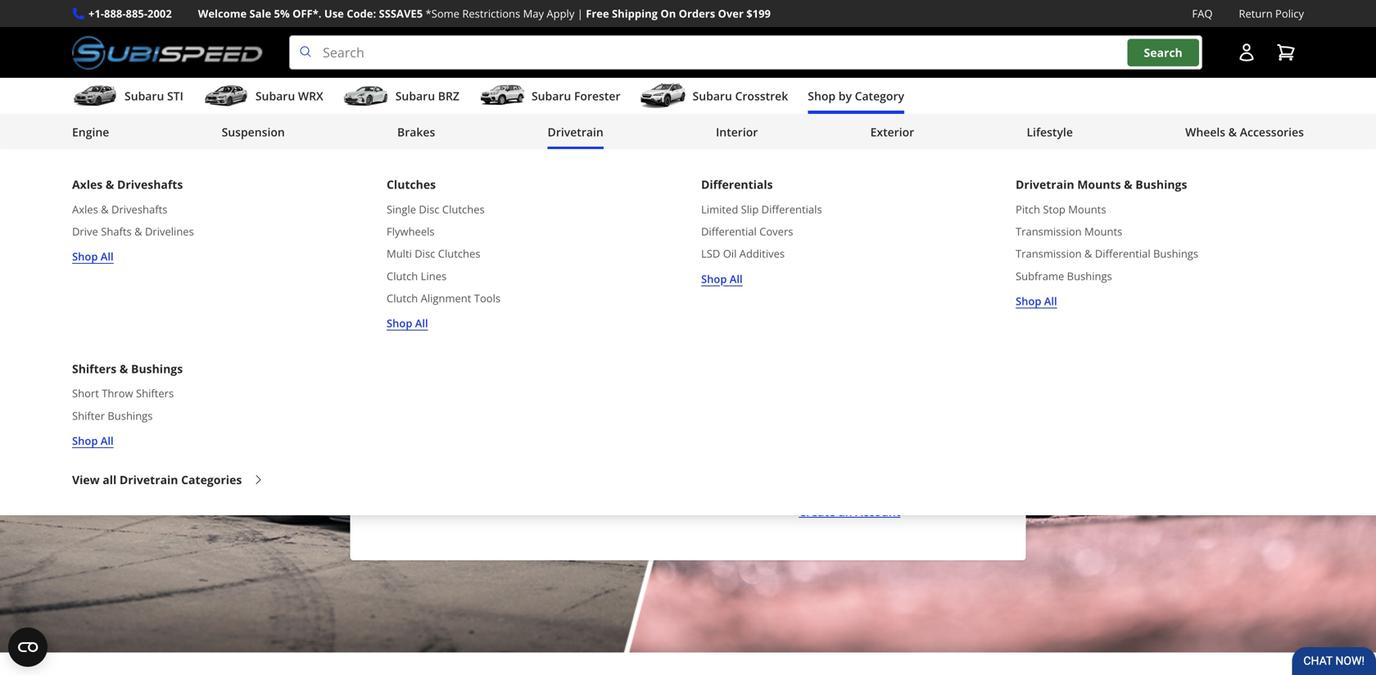 Task type: describe. For each thing, give the bounding box(es) containing it.
first
[[377, 323, 404, 341]]

0 vertical spatial shifters
[[72, 361, 117, 376]]

drivetrain element
[[0, 149, 1377, 515]]

button image
[[1237, 43, 1257, 62]]

free
[[586, 6, 609, 21]]

wrx
[[298, 88, 323, 104]]

a subaru forester thumbnail image image
[[479, 84, 525, 108]]

email address
[[700, 285, 778, 301]]

flywheels
[[387, 224, 435, 239]]

subispeed logo image
[[72, 35, 263, 70]]

*some
[[426, 6, 460, 21]]

+1-888-885-2002 link
[[89, 5, 172, 22]]

an
[[839, 504, 853, 520]]

accessories
[[1240, 124, 1305, 140]]

shop by category
[[808, 88, 905, 104]]

site?
[[515, 323, 544, 341]]

view all drivetrain categories
[[72, 472, 242, 487]]

shop all for "shop all" link under login
[[387, 316, 428, 331]]

differentials inside the limited slip differentials differential covers lsd oil additives
[[762, 202, 822, 217]]

additives
[[740, 246, 785, 261]]

shifter
[[72, 408, 105, 423]]

& up throw
[[120, 361, 128, 376]]

5%
[[274, 6, 290, 21]]

main element
[[0, 78, 1377, 515]]

return policy link
[[1239, 5, 1305, 22]]

all
[[103, 472, 117, 487]]

shop all for "shop all" link under oil
[[701, 271, 743, 286]]

& right shafts
[[134, 224, 142, 239]]

shop all for "shop all" link underneath subframe
[[1016, 294, 1058, 308]]

pitch
[[1016, 202, 1041, 217]]

2 vertical spatial mounts
[[1085, 224, 1123, 239]]

1 vertical spatial disc
[[415, 246, 435, 261]]

1 horizontal spatial account
[[856, 504, 901, 520]]

shop for "shop all" link under shifter
[[72, 433, 98, 448]]

a subaru wrx thumbnail image image
[[203, 84, 249, 108]]

differential inside the limited slip differentials differential covers lsd oil additives
[[701, 224, 757, 239]]

all for "shop all" button below drive
[[101, 249, 114, 264]]

0 vertical spatial differentials
[[701, 177, 773, 192]]

limited
[[701, 202, 739, 217]]

0 horizontal spatial account
[[507, 285, 584, 311]]

shop all link down drive
[[72, 248, 114, 265]]

lines
[[421, 269, 447, 283]]

brz
[[438, 88, 460, 104]]

a collage of action shots of vehicles image
[[0, 161, 1377, 653]]

+1-
[[89, 6, 104, 21]]

welcome sale 5% off*. use code: sssave5 *some restrictions may apply | free shipping on orders over $199
[[198, 6, 771, 21]]

forester
[[574, 88, 621, 104]]

shop all button down subframe
[[1016, 292, 1058, 310]]

2 transmission from the top
[[1016, 246, 1082, 261]]

all for "shop all" button underneath subframe
[[1045, 294, 1058, 308]]

shop by category button
[[808, 81, 905, 114]]

email
[[700, 285, 730, 301]]

your
[[458, 285, 502, 311]]

drivetrain for drivetrain
[[548, 124, 604, 140]]

all for "shop all" button under shifter
[[101, 433, 114, 448]]

2 clutch from the top
[[387, 291, 418, 306]]

all for "shop all" button below login
[[415, 316, 428, 331]]

sssave5
[[379, 6, 423, 21]]

brakes
[[397, 124, 435, 140]]

subaru forester button
[[479, 81, 621, 114]]

category
[[855, 88, 905, 104]]

over
[[718, 6, 744, 21]]

oil
[[723, 246, 737, 261]]

0 vertical spatial clutches
[[387, 177, 436, 192]]

shop all link down shifter
[[72, 432, 114, 450]]

shifters inside short throw shifters shifter bushings
[[136, 386, 174, 401]]

throw
[[102, 386, 133, 401]]

multi
[[387, 246, 412, 261]]

alignment
[[421, 291, 472, 306]]

1 vertical spatial clutches
[[442, 202, 485, 217]]

sale
[[250, 6, 271, 21]]

limited slip differentials differential covers lsd oil additives
[[701, 202, 822, 261]]

shop inside dropdown button
[[808, 88, 836, 104]]

axles for axles & driveshafts drive shafts & drivelines
[[72, 202, 98, 217]]

+1-888-885-2002
[[89, 6, 172, 21]]

crosstrek
[[735, 88, 789, 104]]

2002
[[148, 6, 172, 21]]

tools
[[474, 291, 501, 306]]

$199
[[747, 6, 771, 21]]

subaru wrx
[[256, 88, 323, 104]]

1 clutch from the top
[[387, 269, 418, 283]]

engine
[[72, 124, 109, 140]]

shipping
[[612, 6, 658, 21]]

interior
[[716, 124, 758, 140]]

short
[[72, 386, 99, 401]]

code:
[[347, 6, 376, 21]]

drivetrain button
[[548, 117, 604, 150]]

suspension
[[222, 124, 285, 140]]

& up axles & driveshafts drive shafts & drivelines
[[106, 177, 114, 192]]

885-
[[126, 6, 148, 21]]

on
[[440, 323, 456, 341]]

subaru crosstrek
[[693, 88, 789, 104]]

welcome
[[198, 6, 247, 21]]

lifestyle
[[1027, 124, 1073, 140]]

driveshafts for axles & driveshafts drive shafts & drivelines
[[111, 202, 168, 217]]

sti
[[167, 88, 183, 104]]

short throw shifters shifter bushings
[[72, 386, 174, 423]]

single
[[387, 202, 416, 217]]

covers
[[760, 224, 794, 239]]

brakes button
[[397, 117, 435, 150]]

categories
[[181, 472, 242, 487]]

subaru for subaru crosstrek
[[693, 88, 733, 104]]

slip
[[741, 202, 759, 217]]

off*.
[[293, 6, 322, 21]]

shafts
[[101, 224, 132, 239]]

shop all button down login
[[387, 315, 428, 332]]



Task type: locate. For each thing, give the bounding box(es) containing it.
1 vertical spatial transmission
[[1016, 246, 1082, 261]]

subaru inside "dropdown button"
[[532, 88, 571, 104]]

Password password field
[[700, 374, 1000, 413]]

axles & driveshafts
[[72, 177, 183, 192]]

faq
[[1193, 6, 1213, 21]]

address
[[733, 285, 778, 301]]

differentials up slip
[[701, 177, 773, 192]]

wheels
[[1186, 124, 1226, 140]]

subaru up drivetrain dropdown button
[[532, 88, 571, 104]]

transmission up subframe
[[1016, 246, 1082, 261]]

drivetrain right all
[[120, 472, 178, 487]]

all down subframe
[[1045, 294, 1058, 308]]

interior button
[[716, 117, 758, 150]]

1 transmission from the top
[[1016, 224, 1082, 239]]

0 vertical spatial drivetrain
[[548, 124, 604, 140]]

clutch
[[387, 269, 418, 283], [387, 291, 418, 306]]

& up shafts
[[101, 202, 109, 217]]

view
[[72, 472, 100, 487]]

driveshafts
[[117, 177, 183, 192], [111, 202, 168, 217]]

shop for "shop all" link underneath subframe
[[1016, 294, 1042, 308]]

subaru for subaru sti
[[125, 88, 164, 104]]

1 vertical spatial drivetrain
[[1016, 177, 1075, 192]]

single disc clutches link
[[387, 201, 485, 218], [387, 201, 485, 218]]

driveshafts down "axles & driveshafts"
[[111, 202, 168, 217]]

orders
[[679, 6, 716, 21]]

subaru for subaru forester
[[532, 88, 571, 104]]

faq link
[[1193, 5, 1213, 22]]

0 vertical spatial account
[[507, 285, 584, 311]]

subaru for subaru brz
[[396, 88, 435, 104]]

disc right single
[[419, 202, 440, 217]]

0 vertical spatial differential
[[701, 224, 757, 239]]

shop for "shop all" link under login
[[387, 316, 413, 331]]

shifters
[[72, 361, 117, 376], [136, 386, 174, 401]]

exterior button
[[871, 117, 915, 150]]

wheels & accessories button
[[1186, 117, 1305, 150]]

a subaru crosstrek thumbnail image image
[[640, 84, 686, 108]]

differential up oil
[[701, 224, 757, 239]]

wheels & accessories
[[1186, 124, 1305, 140]]

transmission mounts link
[[1016, 223, 1123, 240], [1016, 223, 1123, 240]]

0 vertical spatial axles
[[72, 177, 103, 192]]

disc up lines
[[415, 246, 435, 261]]

2 axles from the top
[[72, 202, 98, 217]]

1 vertical spatial driveshafts
[[111, 202, 168, 217]]

clutches up single
[[387, 177, 436, 192]]

differential down drivetrain mounts & bushings
[[1096, 246, 1151, 261]]

login to your account
[[377, 285, 584, 311]]

subaru left wrx
[[256, 88, 295, 104]]

shop all link
[[72, 248, 114, 265], [701, 270, 743, 288], [1016, 292, 1058, 310], [387, 315, 428, 332], [72, 432, 114, 450]]

suspension button
[[222, 117, 285, 150]]

shifters down shifters & bushings
[[136, 386, 174, 401]]

subaru sti button
[[72, 81, 183, 114]]

1 vertical spatial account
[[856, 504, 901, 520]]

shop down login
[[387, 316, 413, 331]]

subaru for subaru wrx
[[256, 88, 295, 104]]

1 vertical spatial mounts
[[1069, 202, 1107, 217]]

& right the wheels
[[1229, 124, 1238, 140]]

return
[[1239, 6, 1273, 21]]

shop all for "shop all" link under shifter
[[72, 433, 114, 448]]

clutch up first
[[387, 291, 418, 306]]

all down oil
[[730, 271, 743, 286]]

all down shifter
[[101, 433, 114, 448]]

subframe bushings link
[[1016, 267, 1113, 285], [1016, 267, 1113, 285]]

open widget image
[[8, 628, 48, 667]]

clutch lines link
[[387, 267, 447, 285], [387, 267, 447, 285]]

differential inside pitch stop mounts transmission mounts transmission & differential bushings subframe bushings
[[1096, 246, 1151, 261]]

policy
[[1276, 6, 1305, 21]]

0 vertical spatial disc
[[419, 202, 440, 217]]

account
[[507, 285, 584, 311], [856, 504, 901, 520]]

differentials
[[701, 177, 773, 192], [762, 202, 822, 217]]

login
[[377, 285, 428, 311]]

3 subaru from the left
[[396, 88, 435, 104]]

shop down lsd
[[701, 271, 727, 286]]

shop down subframe
[[1016, 294, 1042, 308]]

4 subaru from the left
[[532, 88, 571, 104]]

flywheels link
[[387, 223, 435, 240], [387, 223, 435, 240]]

subaru wrx button
[[203, 81, 323, 114]]

return policy
[[1239, 6, 1305, 21]]

single disc clutches flywheels multi disc clutches clutch lines clutch alignment tools
[[387, 202, 501, 306]]

a subaru brz thumbnail image image
[[343, 84, 389, 108]]

drive
[[72, 224, 98, 239]]

shop all for "shop all" link under drive
[[72, 249, 114, 264]]

shop down drive
[[72, 249, 98, 264]]

1 horizontal spatial drivetrain
[[548, 124, 604, 140]]

1 subaru from the left
[[125, 88, 164, 104]]

2 vertical spatial drivetrain
[[120, 472, 178, 487]]

drivetrain for drivetrain mounts & bushings
[[1016, 177, 1075, 192]]

1 vertical spatial axles
[[72, 202, 98, 217]]

2 vertical spatial clutches
[[438, 246, 481, 261]]

drivelines
[[145, 224, 194, 239]]

pitch stop mounts link
[[1016, 201, 1107, 218], [1016, 201, 1107, 218]]

1 horizontal spatial shifters
[[136, 386, 174, 401]]

shop all
[[72, 249, 114, 264], [701, 271, 743, 286], [1016, 294, 1058, 308], [387, 316, 428, 331], [72, 433, 114, 448]]

driveshafts for axles & driveshafts
[[117, 177, 183, 192]]

0 vertical spatial transmission
[[1016, 224, 1082, 239]]

0 vertical spatial clutch
[[387, 269, 418, 283]]

clutches up lines
[[438, 246, 481, 261]]

Email Address text field
[[700, 305, 1000, 345]]

clutch up login
[[387, 269, 418, 283]]

subframe
[[1016, 269, 1065, 283]]

drivetrain up stop
[[1016, 177, 1075, 192]]

all
[[101, 249, 114, 264], [730, 271, 743, 286], [1045, 294, 1058, 308], [415, 316, 428, 331], [101, 433, 114, 448]]

time
[[408, 323, 437, 341]]

restrictions
[[462, 6, 521, 21]]

stop
[[1043, 202, 1066, 217]]

all for "shop all" button below oil
[[730, 271, 743, 286]]

clutches right single
[[442, 202, 485, 217]]

shop all down drive
[[72, 249, 114, 264]]

bushings inside short throw shifters shifter bushings
[[108, 408, 153, 423]]

& inside dropdown button
[[1229, 124, 1238, 140]]

multi disc clutches link
[[387, 245, 481, 262], [387, 245, 481, 262]]

a subaru sti thumbnail image image
[[72, 84, 118, 108]]

subaru crosstrek button
[[640, 81, 789, 114]]

limited slip differentials link
[[701, 201, 822, 218], [701, 201, 822, 218]]

first time on our new site?
[[377, 323, 544, 341]]

our
[[460, 323, 482, 341]]

subaru inside dropdown button
[[256, 88, 295, 104]]

shop left the by
[[808, 88, 836, 104]]

shop all link down subframe
[[1016, 292, 1058, 310]]

subaru brz
[[396, 88, 460, 104]]

1 vertical spatial clutch
[[387, 291, 418, 306]]

|
[[577, 6, 583, 21]]

0 horizontal spatial drivetrain
[[120, 472, 178, 487]]

shop
[[808, 88, 836, 104], [72, 249, 98, 264], [701, 271, 727, 286], [1016, 294, 1042, 308], [387, 316, 413, 331], [72, 433, 98, 448]]

axles
[[72, 177, 103, 192], [72, 202, 98, 217]]

may
[[523, 6, 544, 21]]

all left on
[[415, 316, 428, 331]]

engine button
[[72, 117, 109, 150]]

1 vertical spatial differential
[[1096, 246, 1151, 261]]

clutches
[[387, 177, 436, 192], [442, 202, 485, 217], [438, 246, 481, 261]]

search input field
[[289, 35, 1203, 70]]

drivetrain mounts & bushings
[[1016, 177, 1188, 192]]

subaru up interior
[[693, 88, 733, 104]]

subaru left sti
[[125, 88, 164, 104]]

subaru left brz
[[396, 88, 435, 104]]

account right an at the bottom right of page
[[856, 504, 901, 520]]

subaru sti
[[125, 88, 183, 104]]

pitch stop mounts transmission mounts transmission & differential bushings subframe bushings
[[1016, 202, 1199, 283]]

transmission down stop
[[1016, 224, 1082, 239]]

create an account
[[799, 504, 901, 520]]

888-
[[104, 6, 126, 21]]

0 horizontal spatial shifters
[[72, 361, 117, 376]]

0 vertical spatial driveshafts
[[117, 177, 183, 192]]

new
[[485, 323, 512, 341]]

shop all down shifter
[[72, 433, 114, 448]]

transmission & differential bushings link
[[1016, 245, 1199, 262], [1016, 245, 1199, 262]]

clutch alignment tools link
[[387, 290, 501, 307], [387, 290, 501, 307]]

exterior
[[871, 124, 915, 140]]

drive shafts & drivelines link
[[72, 223, 194, 240], [72, 223, 194, 240]]

create
[[799, 504, 836, 520]]

2 subaru from the left
[[256, 88, 295, 104]]

& down drivetrain mounts & bushings
[[1085, 246, 1093, 261]]

lifestyle button
[[1027, 117, 1073, 150]]

2 horizontal spatial drivetrain
[[1016, 177, 1075, 192]]

shop all button down oil
[[701, 270, 743, 288]]

shop all link down oil
[[701, 270, 743, 288]]

all down shafts
[[101, 249, 114, 264]]

shop all down oil
[[701, 271, 743, 286]]

shop down shifter
[[72, 433, 98, 448]]

account up 'site?'
[[507, 285, 584, 311]]

driveshafts up axles & driveshafts drive shafts & drivelines
[[117, 177, 183, 192]]

lsd
[[701, 246, 721, 261]]

subaru inside 'dropdown button'
[[693, 88, 733, 104]]

axles for axles & driveshafts
[[72, 177, 103, 192]]

& up pitch stop mounts transmission mounts transmission & differential bushings subframe bushings
[[1124, 177, 1133, 192]]

drivetrain down subaru forester
[[548, 124, 604, 140]]

5 subaru from the left
[[693, 88, 733, 104]]

1 vertical spatial differentials
[[762, 202, 822, 217]]

1 horizontal spatial differential
[[1096, 246, 1151, 261]]

shop all down subframe
[[1016, 294, 1058, 308]]

differentials up covers
[[762, 202, 822, 217]]

shop for "shop all" link under oil
[[701, 271, 727, 286]]

shifters up short on the bottom of page
[[72, 361, 117, 376]]

0 vertical spatial mounts
[[1078, 177, 1121, 192]]

shifters & bushings
[[72, 361, 183, 376]]

shop all link down login
[[387, 315, 428, 332]]

axles inside axles & driveshafts drive shafts & drivelines
[[72, 202, 98, 217]]

1 vertical spatial shifters
[[136, 386, 174, 401]]

use
[[324, 6, 344, 21]]

shop for "shop all" link under drive
[[72, 249, 98, 264]]

& inside pitch stop mounts transmission mounts transmission & differential bushings subframe bushings
[[1085, 246, 1093, 261]]

1 axles from the top
[[72, 177, 103, 192]]

on
[[661, 6, 676, 21]]

shop all down login
[[387, 316, 428, 331]]

shop all button down drive
[[72, 248, 114, 265]]

disc
[[419, 202, 440, 217], [415, 246, 435, 261]]

shop all button down shifter
[[72, 432, 114, 450]]

search
[[1144, 45, 1183, 60]]

driveshafts inside axles & driveshafts drive shafts & drivelines
[[111, 202, 168, 217]]

0 horizontal spatial differential
[[701, 224, 757, 239]]



Task type: vqa. For each thing, say whether or not it's contained in the screenshot.
Subispeed
no



